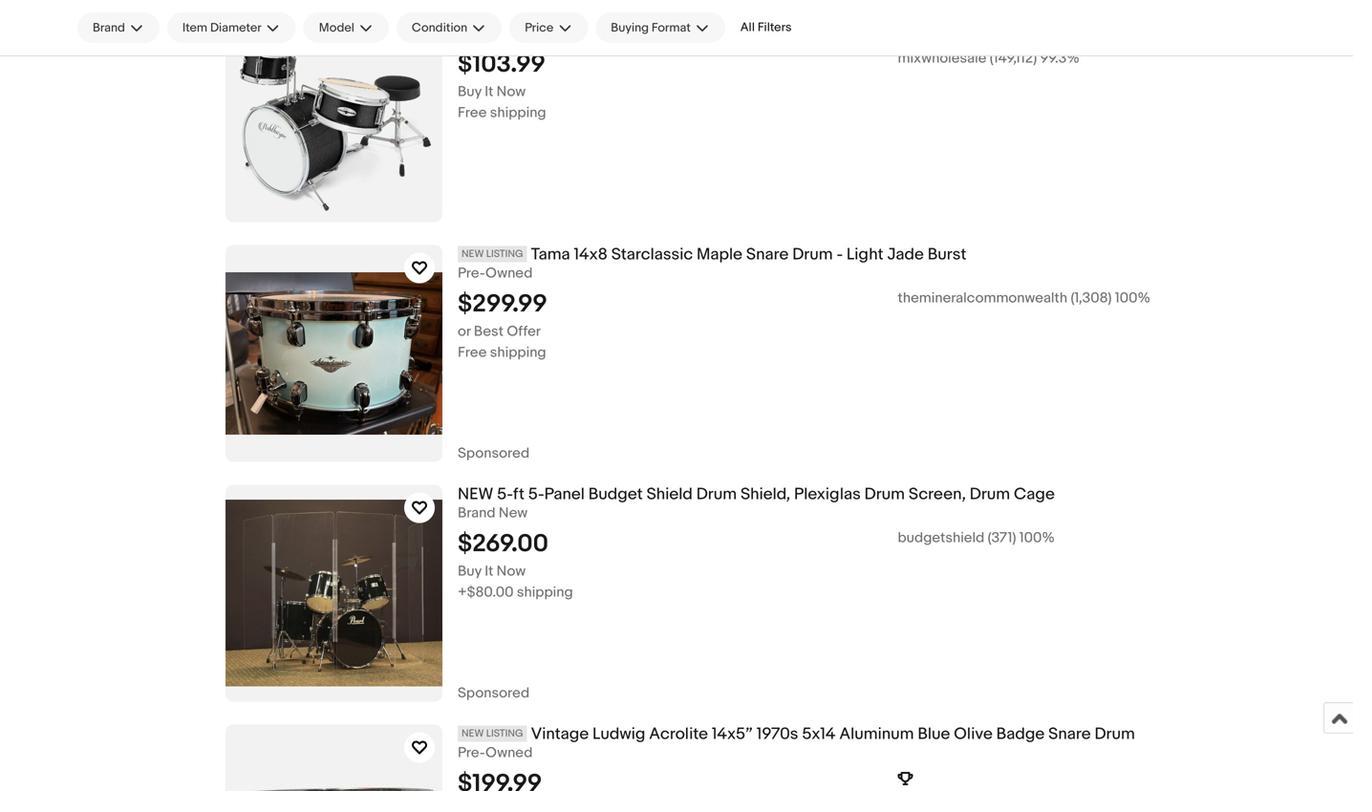 Task type: describe. For each thing, give the bounding box(es) containing it.
snare inside new listing vintage ludwig acrolite 14x5" 1970s 5x14 aluminum blue olive badge snare drum pre-owned
[[1049, 724, 1091, 744]]

set
[[613, 5, 638, 25]]

buying format
[[611, 20, 691, 35]]

free for $103.99
[[458, 104, 487, 122]]

new 5-ft 5-panel budget shield drum shield, plexiglas drum screen, drum cage brand new
[[458, 484, 1055, 522]]

or
[[458, 323, 471, 340]]

jade
[[887, 245, 924, 265]]

$269.00 buy it now +$80.00 shipping
[[458, 530, 573, 601]]

buy for $269.00
[[458, 563, 482, 580]]

1 5- from the left
[[497, 484, 513, 505]]

tama 14x8 starclassic maple snare drum - light jade burst image
[[226, 245, 442, 462]]

(1,308)
[[1071, 290, 1112, 307]]

drum right shield
[[696, 484, 737, 505]]

pre- inside new listing tama 14x8 starclassic maple snare drum - light jade burst pre-owned
[[458, 265, 486, 282]]

100% for $269.00
[[1020, 530, 1055, 547]]

drum inside 3-piece junior drum set - complete mini beginner kit brand new
[[569, 5, 609, 25]]

mixwholesale
[[898, 50, 987, 67]]

shipping for $103.99
[[490, 104, 546, 122]]

complete
[[652, 5, 727, 25]]

new
[[458, 484, 493, 505]]

5x14
[[802, 724, 836, 744]]

it for $103.99
[[485, 83, 493, 101]]

blue
[[918, 724, 950, 744]]

piece
[[474, 5, 516, 25]]

sponsored for $299.99
[[458, 445, 530, 462]]

- inside 3-piece junior drum set - complete mini beginner kit brand new
[[642, 5, 648, 25]]

snare inside new listing tama 14x8 starclassic maple snare drum - light jade burst pre-owned
[[746, 245, 789, 265]]

model
[[319, 20, 354, 35]]

new inside new listing vintage ludwig acrolite 14x5" 1970s 5x14 aluminum blue olive badge snare drum pre-owned
[[462, 728, 484, 740]]

panel
[[544, 484, 585, 505]]

price
[[525, 20, 554, 35]]

starclassic
[[611, 245, 693, 265]]

$299.99 or best offer free shipping
[[458, 290, 547, 361]]

new 5-ft 5-panel budget shield drum shield, plexiglas drum screen, drum cage image
[[226, 485, 442, 702]]

sponsored for $269.00
[[458, 685, 530, 702]]

cage
[[1014, 484, 1055, 505]]

mixwholesale (149,112) 99.3%
[[898, 50, 1080, 67]]

drum left screen,
[[865, 484, 905, 505]]

- inside new listing tama 14x8 starclassic maple snare drum - light jade burst pre-owned
[[837, 245, 843, 265]]

all filters
[[740, 20, 792, 35]]

item diameter button
[[167, 12, 296, 43]]

$299.99
[[458, 290, 547, 319]]

99.3%
[[1040, 50, 1080, 67]]

themineralcommonwealth (1,308) 100%
[[898, 290, 1151, 307]]

budgetshield
[[898, 530, 985, 547]]

maple
[[697, 245, 743, 265]]

free for $299.99
[[458, 344, 487, 361]]

listing for vintage
[[486, 728, 523, 740]]

screen,
[[909, 484, 966, 505]]

model button
[[304, 12, 389, 43]]

14x8
[[574, 245, 608, 265]]

brand inside dropdown button
[[93, 20, 125, 35]]

buying format button
[[596, 12, 725, 43]]

new inside new listing tama 14x8 starclassic maple snare drum - light jade burst pre-owned
[[462, 248, 484, 260]]

aluminum
[[839, 724, 914, 744]]

100% for $299.99
[[1115, 290, 1151, 307]]

buy for $103.99
[[458, 83, 482, 101]]

badge
[[996, 724, 1045, 744]]

drum inside new listing tama 14x8 starclassic maple snare drum - light jade burst pre-owned
[[792, 245, 833, 265]]

brand button
[[77, 12, 160, 43]]

new listing vintage ludwig acrolite 14x5" 1970s 5x14 aluminum blue olive badge snare drum pre-owned
[[458, 724, 1135, 762]]



Task type: locate. For each thing, give the bounding box(es) containing it.
pre- inside new listing vintage ludwig acrolite 14x5" 1970s 5x14 aluminum blue olive badge snare drum pre-owned
[[458, 745, 486, 762]]

listing inside new listing tama 14x8 starclassic maple snare drum - light jade burst pre-owned
[[486, 248, 523, 260]]

100% right (1,308)
[[1115, 290, 1151, 307]]

it inside $269.00 buy it now +$80.00 shipping
[[485, 563, 493, 580]]

drum left set on the top left of the page
[[569, 5, 609, 25]]

0 vertical spatial snare
[[746, 245, 789, 265]]

buy inside $269.00 buy it now +$80.00 shipping
[[458, 563, 482, 580]]

new down ft on the left of the page
[[499, 505, 528, 522]]

free down '$103.99'
[[458, 104, 487, 122]]

new listing tama 14x8 starclassic maple snare drum - light jade burst pre-owned
[[458, 245, 967, 282]]

pre-
[[458, 265, 486, 282], [458, 745, 486, 762]]

item
[[182, 20, 207, 35]]

it down '$103.99'
[[485, 83, 493, 101]]

brand inside 3-piece junior drum set - complete mini beginner kit brand new
[[458, 25, 496, 42]]

item diameter
[[182, 20, 262, 35]]

1 pre- from the top
[[458, 265, 486, 282]]

new
[[499, 25, 528, 42], [462, 248, 484, 260], [499, 505, 528, 522], [462, 728, 484, 740]]

now
[[497, 83, 526, 101], [497, 563, 526, 580]]

now down '$103.99'
[[497, 83, 526, 101]]

2 vertical spatial shipping
[[517, 584, 573, 601]]

buy
[[458, 83, 482, 101], [458, 563, 482, 580]]

owned inside new listing tama 14x8 starclassic maple snare drum - light jade burst pre-owned
[[486, 265, 533, 282]]

listing left vintage
[[486, 728, 523, 740]]

price button
[[510, 12, 588, 43]]

drum left cage
[[970, 484, 1010, 505]]

drum
[[569, 5, 609, 25], [792, 245, 833, 265], [696, 484, 737, 505], [865, 484, 905, 505], [970, 484, 1010, 505], [1095, 724, 1135, 744]]

plexiglas
[[794, 484, 861, 505]]

all
[[740, 20, 755, 35]]

1 horizontal spatial -
[[837, 245, 843, 265]]

kit
[[836, 5, 856, 25]]

1 buy from the top
[[458, 83, 482, 101]]

2 it from the top
[[485, 563, 493, 580]]

14x5"
[[712, 724, 753, 744]]

5- right ft on the left of the page
[[528, 484, 544, 505]]

0 vertical spatial sponsored
[[458, 445, 530, 462]]

shield
[[647, 484, 693, 505]]

1 vertical spatial snare
[[1049, 724, 1091, 744]]

1 vertical spatial free
[[458, 344, 487, 361]]

1 vertical spatial 100%
[[1020, 530, 1055, 547]]

owned down vintage
[[486, 745, 533, 762]]

3-piece junior drum set - complete mini beginner kit brand new
[[458, 5, 856, 42]]

beginner
[[765, 5, 832, 25]]

0 horizontal spatial 100%
[[1020, 530, 1055, 547]]

2 5- from the left
[[528, 484, 544, 505]]

1 vertical spatial sponsored
[[458, 685, 530, 702]]

new inside 3-piece junior drum set - complete mini beginner kit brand new
[[499, 25, 528, 42]]

drum inside new listing vintage ludwig acrolite 14x5" 1970s 5x14 aluminum blue olive badge snare drum pre-owned
[[1095, 724, 1135, 744]]

free inside $103.99 buy it now free shipping
[[458, 104, 487, 122]]

ft
[[513, 484, 525, 505]]

brand inside new 5-ft 5-panel budget shield drum shield, plexiglas drum screen, drum cage brand new
[[458, 505, 496, 522]]

0 vertical spatial -
[[642, 5, 648, 25]]

now inside $103.99 buy it now free shipping
[[497, 83, 526, 101]]

new down piece
[[499, 25, 528, 42]]

diameter
[[210, 20, 262, 35]]

100% right (371)
[[1020, 530, 1055, 547]]

0 vertical spatial it
[[485, 83, 493, 101]]

1 vertical spatial it
[[485, 563, 493, 580]]

shield,
[[741, 484, 791, 505]]

filters
[[758, 20, 792, 35]]

shipping inside $103.99 buy it now free shipping
[[490, 104, 546, 122]]

3-piece junior drum set - complete mini beginner kit image
[[226, 5, 442, 222]]

format
[[652, 20, 691, 35]]

brand
[[93, 20, 125, 35], [458, 25, 496, 42], [458, 505, 496, 522]]

0 vertical spatial free
[[458, 104, 487, 122]]

1 vertical spatial listing
[[486, 728, 523, 740]]

(371)
[[988, 530, 1016, 547]]

it
[[485, 83, 493, 101], [485, 563, 493, 580]]

1 vertical spatial shipping
[[490, 344, 546, 361]]

shipping inside $299.99 or best offer free shipping
[[490, 344, 546, 361]]

drum left the light
[[792, 245, 833, 265]]

(149,112)
[[990, 50, 1037, 67]]

free down or
[[458, 344, 487, 361]]

condition button
[[397, 12, 502, 43]]

budget
[[588, 484, 643, 505]]

+$80.00
[[458, 584, 514, 601]]

shipping inside $269.00 buy it now +$80.00 shipping
[[517, 584, 573, 601]]

3-piece junior drum set - complete mini beginner kit link
[[458, 5, 1338, 25]]

5- right new
[[497, 484, 513, 505]]

owned
[[486, 265, 533, 282], [486, 745, 533, 762]]

tama
[[531, 245, 570, 265]]

listing inside new listing vintage ludwig acrolite 14x5" 1970s 5x14 aluminum blue olive badge snare drum pre-owned
[[486, 728, 523, 740]]

now down $269.00
[[497, 563, 526, 580]]

shipping right +$80.00
[[517, 584, 573, 601]]

brand left item
[[93, 20, 125, 35]]

1 vertical spatial buy
[[458, 563, 482, 580]]

owned up $299.99
[[486, 265, 533, 282]]

0 vertical spatial listing
[[486, 248, 523, 260]]

1 sponsored from the top
[[458, 445, 530, 462]]

- right set on the top left of the page
[[642, 5, 648, 25]]

brand down new
[[458, 505, 496, 522]]

mini
[[731, 5, 762, 25]]

new left vintage
[[462, 728, 484, 740]]

now for $269.00
[[497, 563, 526, 580]]

buying
[[611, 20, 649, 35]]

light
[[847, 245, 884, 265]]

snare right "badge"
[[1049, 724, 1091, 744]]

new inside new 5-ft 5-panel budget shield drum shield, plexiglas drum screen, drum cage brand new
[[499, 505, 528, 522]]

0 vertical spatial buy
[[458, 83, 482, 101]]

1 vertical spatial -
[[837, 245, 843, 265]]

drum right "badge"
[[1095, 724, 1135, 744]]

1 free from the top
[[458, 104, 487, 122]]

2 buy from the top
[[458, 563, 482, 580]]

3-
[[458, 5, 474, 25]]

1 it from the top
[[485, 83, 493, 101]]

0 horizontal spatial 5-
[[497, 484, 513, 505]]

new up $299.99
[[462, 248, 484, 260]]

shipping for $269.00
[[517, 584, 573, 601]]

100%
[[1115, 290, 1151, 307], [1020, 530, 1055, 547]]

buy up +$80.00
[[458, 563, 482, 580]]

condition
[[412, 20, 468, 35]]

it inside $103.99 buy it now free shipping
[[485, 83, 493, 101]]

buy inside $103.99 buy it now free shipping
[[458, 83, 482, 101]]

it for $269.00
[[485, 563, 493, 580]]

-
[[642, 5, 648, 25], [837, 245, 843, 265]]

olive
[[954, 724, 993, 744]]

0 vertical spatial shipping
[[490, 104, 546, 122]]

1 listing from the top
[[486, 248, 523, 260]]

shipping
[[490, 104, 546, 122], [490, 344, 546, 361], [517, 584, 573, 601]]

free inside $299.99 or best offer free shipping
[[458, 344, 487, 361]]

listing for tama
[[486, 248, 523, 260]]

shipping for $299.99
[[490, 344, 546, 361]]

buy down '$103.99'
[[458, 83, 482, 101]]

2 now from the top
[[497, 563, 526, 580]]

ludwig
[[593, 724, 645, 744]]

1 owned from the top
[[486, 265, 533, 282]]

all filters button
[[733, 12, 799, 43]]

best
[[474, 323, 504, 340]]

snare
[[746, 245, 789, 265], [1049, 724, 1091, 744]]

5-
[[497, 484, 513, 505], [528, 484, 544, 505]]

shipping down 'offer' at the left top
[[490, 344, 546, 361]]

1 vertical spatial pre-
[[458, 745, 486, 762]]

$103.99
[[458, 50, 546, 80]]

0 horizontal spatial snare
[[746, 245, 789, 265]]

listing
[[486, 248, 523, 260], [486, 728, 523, 740]]

1 horizontal spatial snare
[[1049, 724, 1091, 744]]

$269.00
[[458, 530, 549, 559]]

2 listing from the top
[[486, 728, 523, 740]]

burst
[[928, 245, 967, 265]]

2 sponsored from the top
[[458, 685, 530, 702]]

brand down 3-
[[458, 25, 496, 42]]

2 pre- from the top
[[458, 745, 486, 762]]

junior
[[520, 5, 565, 25]]

1 now from the top
[[497, 83, 526, 101]]

it up +$80.00
[[485, 563, 493, 580]]

sponsored
[[458, 445, 530, 462], [458, 685, 530, 702]]

top rated plus image
[[898, 771, 913, 786]]

shipping down '$103.99'
[[490, 104, 546, 122]]

0 horizontal spatial -
[[642, 5, 648, 25]]

acrolite
[[649, 724, 708, 744]]

new 5-ft 5-panel budget shield drum shield, plexiglas drum screen, drum cage link
[[458, 484, 1338, 505]]

listing left tama
[[486, 248, 523, 260]]

now inside $269.00 buy it now +$80.00 shipping
[[497, 563, 526, 580]]

free
[[458, 104, 487, 122], [458, 344, 487, 361]]

1 horizontal spatial 100%
[[1115, 290, 1151, 307]]

- left the light
[[837, 245, 843, 265]]

1 horizontal spatial 5-
[[528, 484, 544, 505]]

now for $103.99
[[497, 83, 526, 101]]

0 vertical spatial 100%
[[1115, 290, 1151, 307]]

0 vertical spatial pre-
[[458, 265, 486, 282]]

vintage
[[531, 724, 589, 744]]

2 free from the top
[[458, 344, 487, 361]]

1 vertical spatial now
[[497, 563, 526, 580]]

themineralcommonwealth
[[898, 290, 1068, 307]]

1970s
[[757, 724, 798, 744]]

budgetshield (371) 100%
[[898, 530, 1055, 547]]

1 vertical spatial owned
[[486, 745, 533, 762]]

$103.99 buy it now free shipping
[[458, 50, 546, 122]]

2 owned from the top
[[486, 745, 533, 762]]

offer
[[507, 323, 541, 340]]

snare right maple
[[746, 245, 789, 265]]

0 vertical spatial owned
[[486, 265, 533, 282]]

0 vertical spatial now
[[497, 83, 526, 101]]

owned inside new listing vintage ludwig acrolite 14x5" 1970s 5x14 aluminum blue olive badge snare drum pre-owned
[[486, 745, 533, 762]]



Task type: vqa. For each thing, say whether or not it's contained in the screenshot.
Disney
no



